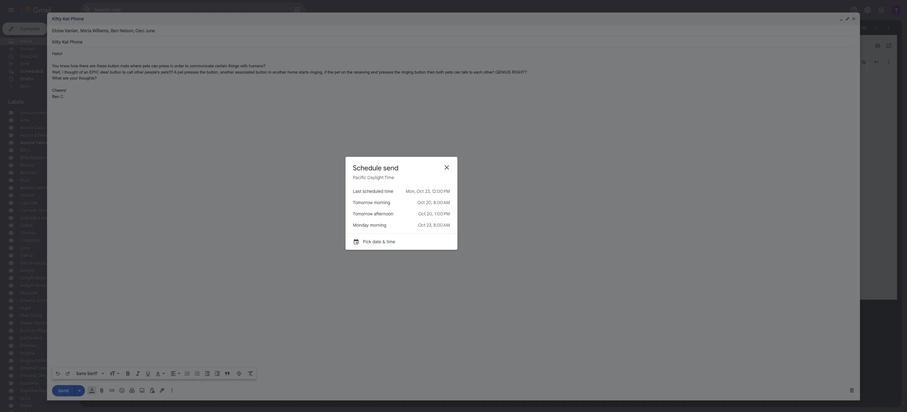 Task type: vqa. For each thing, say whether or not it's contained in the screenshot.
repetitive
no



Task type: locate. For each thing, give the bounding box(es) containing it.
8:00 am down 1:00 pm
[[434, 223, 450, 228]]

breeze
[[20, 185, 34, 191]]

labels navigation
[[0, 20, 80, 413]]

1 presses from the left
[[185, 70, 199, 75]]

, left bcc: in the left of the page
[[115, 66, 116, 71]]

delight down 'ethereal cascade' link at the bottom of page
[[38, 374, 52, 379]]

me
[[126, 66, 131, 71]]

2 euphoria from the top
[[20, 389, 38, 394]]

3 menu item from the top
[[346, 208, 458, 220]]

ethereal down enigma ember link at bottom
[[20, 366, 37, 372]]

tomorrow up monday
[[353, 211, 373, 217]]

morning for monday morning
[[370, 223, 387, 228]]

pets
[[143, 64, 150, 68], [445, 70, 453, 75]]

inbox inside button
[[134, 43, 143, 48]]

, up scary
[[109, 28, 110, 34]]

elixir sunny link
[[20, 313, 43, 319]]

1 horizontal spatial another
[[273, 70, 287, 75]]

inbox inside labels navigation
[[20, 39, 32, 44]]

ben left "c."
[[52, 94, 59, 99]]

20, down mon, oct 23, 12:00 pm
[[426, 200, 433, 206]]

ember up enchant
[[20, 321, 33, 327]]

aurora twinkle link
[[20, 140, 52, 146]]

ethereal cascade link
[[20, 366, 55, 372]]

right?
[[512, 70, 527, 75]]

more
[[20, 84, 30, 89]]

inbox up "starred"
[[20, 39, 32, 44]]

time
[[385, 189, 394, 194], [387, 239, 396, 245]]

cascade down 'brother'
[[20, 200, 38, 206]]

0 vertical spatial euphoria
[[20, 381, 38, 387]]

2 tomorrow from the top
[[353, 211, 373, 217]]

can left talk
[[454, 70, 461, 75]]

2 menu item from the top
[[346, 197, 458, 208]]

hello!
[[52, 51, 63, 56]]

, left maria
[[78, 28, 79, 34]]

4 menu item from the top
[[346, 220, 458, 231]]

main menu image
[[8, 6, 15, 14]]

cherish
[[20, 231, 35, 236]]

ember up 'ethereal cascade' link at the bottom of page
[[36, 359, 49, 364]]

radiance up blissful link
[[30, 155, 49, 161]]

ember twinkle link
[[20, 321, 49, 327]]

radiance down ethereal delight link
[[39, 389, 57, 394]]

another down certain
[[220, 70, 234, 75]]

20, for 1:00 pm
[[427, 211, 433, 217]]

0 horizontal spatial of
[[79, 70, 83, 75]]

1 vertical spatial radiance
[[39, 389, 57, 394]]

the left the ringing
[[395, 70, 400, 75]]

aurora up the aurora twinkle link
[[20, 133, 33, 138]]

with
[[241, 64, 248, 68]]

meadow
[[35, 261, 51, 266]]

there
[[79, 64, 89, 68]]

20, down "oct 20, 8:00 am"
[[427, 211, 433, 217]]

schedule send dialog
[[346, 157, 458, 250]]

laughter
[[39, 216, 57, 221]]

hi
[[103, 75, 107, 79]]

0 vertical spatial tomorrow
[[353, 200, 373, 206]]

enigma down velvet
[[37, 298, 51, 304]]

1 menu item from the top
[[346, 186, 458, 197]]

0 horizontal spatial another
[[220, 70, 234, 75]]

pet left on
[[335, 70, 340, 75]]

oct 20, 8:00 am
[[418, 200, 450, 206]]

1 vertical spatial tomorrow
[[353, 211, 373, 217]]

oct down oct 20, 1:00 pm
[[418, 223, 426, 228]]

0 horizontal spatial ben
[[52, 94, 59, 99]]

of right 12
[[857, 25, 861, 30]]

communicate
[[190, 64, 214, 68]]

italic ‪(⌘i)‬ image
[[135, 371, 141, 377]]

of inside "you know how there are these button mats where pets can press in order to communicate certain things with humans? well, i thought of an epic idea! button to call other people's pets!!!! a pet presses the button, another associated button in another home starts ringing, if the pet on the receiving end presses the ringing button then both pets can talk to each other! genius right? what are your thoughts?"
[[79, 70, 83, 75]]

drafts
[[20, 76, 33, 82]]

2 presses from the left
[[379, 70, 394, 75]]

Subject field
[[52, 39, 856, 45]]

in left home
[[268, 70, 272, 75]]

mateo roberts
[[103, 59, 135, 65]]

0 horizontal spatial ember
[[20, 321, 33, 327]]

2 pet from the left
[[335, 70, 340, 75]]

1 horizontal spatial ben
[[111, 28, 119, 34]]

1 vertical spatial in
[[268, 70, 272, 75]]

the right if in the left top of the page
[[328, 70, 333, 75]]

inbox right the important according to google magic. switch
[[134, 43, 143, 48]]

0 vertical spatial can
[[151, 64, 158, 68]]

twinkle down the aurora ethereal link
[[35, 140, 52, 146]]

ben inside cheers! ben c.
[[52, 94, 59, 99]]

morning down tomorrow afternoon
[[370, 223, 387, 228]]

23, up "oct 20, 8:00 am"
[[425, 189, 431, 194]]

ben left nelson
[[111, 28, 119, 34]]

0 vertical spatial 8:00 am
[[434, 200, 450, 206]]

menu item
[[346, 186, 458, 197], [346, 197, 458, 208], [346, 208, 458, 220], [346, 220, 458, 231]]

how
[[71, 64, 78, 68]]

dazzle
[[20, 261, 33, 266]]

1 vertical spatial 20,
[[427, 211, 433, 217]]

,
[[78, 28, 79, 34], [109, 28, 110, 34], [133, 28, 135, 34], [115, 66, 116, 71]]

0 vertical spatial ember
[[20, 321, 33, 327]]

pacific
[[353, 175, 366, 181]]

euphoria down ethereal delight link
[[20, 381, 38, 387]]

tomorrow down last
[[353, 200, 373, 206]]

inbox
[[20, 39, 32, 44], [134, 43, 143, 48]]

ripple
[[38, 328, 50, 334]]

labels heading
[[8, 99, 67, 105]]

aurora up laughter
[[39, 208, 52, 214]]

menu
[[346, 186, 458, 250]]

press
[[159, 64, 169, 68]]

phone
[[71, 16, 84, 22]]

delight down dazzle
[[20, 268, 34, 274]]

None search field
[[80, 3, 306, 18]]

call
[[127, 70, 133, 75]]

euphoria down euphoria link
[[20, 389, 38, 394]]

twinkle right breeze
[[35, 185, 49, 191]]

4 the from the left
[[395, 70, 400, 75]]

oct down mon, oct 23, 12:00 pm
[[418, 200, 425, 206]]

of
[[857, 25, 861, 30], [79, 70, 83, 75]]

morning up afternoon
[[374, 200, 391, 206]]

last
[[353, 189, 362, 194]]

presses right the end on the top left of page
[[379, 70, 394, 75]]

discard draft ‪(⌘⇧d)‬ image
[[849, 388, 856, 394]]

0 vertical spatial morning
[[374, 200, 391, 206]]

0 vertical spatial of
[[857, 25, 861, 30]]

1 vertical spatial 8:00 am
[[434, 223, 450, 228]]

quote ‪(⌘⇧9)‬ image
[[224, 371, 231, 377]]

elixir
[[20, 313, 30, 319]]

1:00 pm
[[435, 211, 450, 217]]

2 vertical spatial ethereal
[[20, 374, 37, 379]]

the down communicate
[[200, 70, 206, 75]]

145
[[862, 25, 867, 30]]

june
[[145, 28, 155, 34]]

pacific daylight time
[[353, 175, 394, 181]]

pets up people's
[[143, 64, 150, 68]]

1 horizontal spatial pet
[[335, 70, 340, 75]]

home
[[288, 70, 298, 75]]

enigma down enigma link
[[20, 359, 35, 364]]

can up people's
[[151, 64, 158, 68]]

1 vertical spatial pets
[[445, 70, 453, 75]]

labels
[[8, 99, 24, 105]]

discardo
[[20, 291, 37, 296]]

Not starred checkbox
[[861, 59, 867, 65]]

scheduled
[[20, 69, 43, 74]]

1 horizontal spatial in
[[268, 70, 272, 75]]

an
[[84, 70, 88, 75]]

0 horizontal spatial pet
[[178, 70, 183, 75]]

extra link
[[20, 396, 30, 402]]

of left "an"
[[79, 70, 83, 75]]

enigma down enemies
[[20, 351, 35, 357]]

schedule send
[[353, 164, 399, 172]]

bcc:
[[117, 66, 125, 71]]

aurora up the ball
[[20, 140, 35, 146]]

ethereal down aurora cascade link on the left top of the page
[[35, 133, 51, 138]]

1 8:00 am from the top
[[434, 200, 450, 206]]

to left jack
[[103, 66, 106, 71]]

time right &
[[387, 239, 396, 245]]

0 vertical spatial ben
[[111, 28, 119, 34]]

close image
[[852, 16, 857, 21]]

ben
[[111, 28, 119, 34], [52, 94, 59, 99]]

1 vertical spatial ethereal
[[20, 366, 37, 372]]

1 horizontal spatial pets
[[445, 70, 453, 75]]

2 8:00 am from the top
[[434, 223, 450, 228]]

1 vertical spatial enigma
[[20, 351, 35, 357]]

23, down oct 20, 1:00 pm
[[427, 223, 433, 228]]

ringing,
[[310, 70, 323, 75]]

cheers!
[[52, 88, 66, 93]]

to jack , bcc: me
[[103, 66, 131, 71]]

tomorrow
[[353, 200, 373, 206], [353, 211, 373, 217]]

then
[[427, 70, 435, 75]]

0 vertical spatial enigma
[[37, 298, 51, 304]]

eloise
[[52, 28, 64, 34]]

70
[[68, 39, 73, 44]]

monday
[[353, 223, 369, 228]]

pets right both
[[445, 70, 453, 75]]

cascade link
[[20, 200, 38, 206]]

1 vertical spatial of
[[79, 70, 83, 75]]

1 vertical spatial euphoria
[[20, 389, 38, 394]]

more button
[[0, 83, 75, 90]]

menu item containing tomorrow afternoon
[[346, 208, 458, 220]]

0 horizontal spatial inbox
[[20, 39, 32, 44]]

aurora
[[20, 125, 33, 131], [20, 133, 33, 138], [20, 140, 35, 146], [39, 208, 52, 214]]

kitty
[[52, 16, 62, 22]]

1 horizontal spatial inbox
[[134, 43, 143, 48]]

underline ‪(⌘u)‬ image
[[145, 371, 151, 377]]

in left order
[[170, 64, 173, 68]]

pet right the a
[[178, 70, 183, 75]]

announcement
[[20, 110, 50, 116]]

1 vertical spatial ben
[[52, 94, 59, 99]]

another left home
[[273, 70, 287, 75]]

0 horizontal spatial presses
[[185, 70, 199, 75]]

0 vertical spatial 20,
[[426, 200, 433, 206]]

8:00 am up 1:00 pm
[[434, 200, 450, 206]]

euphoria link
[[20, 381, 38, 387]]

presses down communicate
[[185, 70, 199, 75]]

important according to google magic. switch
[[123, 43, 130, 49]]

order
[[175, 64, 184, 68]]

tomorrow for tomorrow afternoon
[[353, 211, 373, 217]]

Message Body text field
[[52, 51, 856, 367]]

1 vertical spatial twinkle
[[35, 185, 49, 191]]

menu item containing monday morning
[[346, 220, 458, 231]]

numbered list ‪(⌘⇧7)‬ image
[[184, 371, 190, 377]]

delight up discardo link
[[20, 283, 34, 289]]

1 vertical spatial morning
[[370, 223, 387, 228]]

bold ‪(⌘b)‬ image
[[125, 371, 131, 377]]

you know how there are these button mats where pets can press in order to communicate certain things with humans? well, i thought of an epic idea! button to call other people's pets!!!! a pet presses the button, another associated button in another home starts ringing, if the pet on the receiving end presses the ringing button then both pets can talk to each other! genius right? what are your thoughts?
[[52, 64, 527, 81]]

0 vertical spatial time
[[385, 189, 394, 194]]

pick date & time
[[363, 239, 396, 245]]

1 tomorrow from the top
[[353, 200, 373, 206]]

associated
[[235, 70, 255, 75]]

cascade up the aurora ethereal link
[[34, 125, 52, 131]]

twinkle up ripple
[[34, 321, 49, 327]]

1 vertical spatial time
[[387, 239, 396, 245]]

cascade up ethereal delight link
[[38, 366, 55, 372]]

inbox for inbox link
[[20, 39, 32, 44]]

delight
[[20, 268, 34, 274], [20, 276, 34, 281], [20, 283, 34, 289], [38, 374, 52, 379]]

cascade up chaos link
[[20, 216, 38, 221]]

chaos
[[20, 223, 33, 229]]

ethereal up euphoria link
[[20, 374, 37, 379]]

ethereal delight link
[[20, 374, 52, 379]]

schedule
[[353, 164, 382, 172]]

inbox button
[[132, 43, 144, 49]]

1 vertical spatial can
[[454, 70, 461, 75]]

velvet
[[35, 283, 47, 289]]

drafts link
[[20, 76, 33, 82]]

sent
[[20, 61, 29, 67]]

pop out image
[[846, 16, 851, 21]]

enigma
[[37, 298, 51, 304], [20, 351, 35, 357], [20, 359, 35, 364]]

ethereal
[[35, 133, 51, 138], [20, 366, 37, 372], [20, 374, 37, 379]]

monday morning
[[353, 223, 387, 228]]

oct for oct 23, 8:00 am
[[418, 223, 426, 228]]

8:00 am for oct 23, 8:00 am
[[434, 223, 450, 228]]

0 horizontal spatial pets
[[143, 64, 150, 68]]

certain
[[215, 64, 227, 68]]

1 horizontal spatial presses
[[379, 70, 394, 75]]

scary
[[103, 41, 120, 50]]

1 horizontal spatial ember
[[36, 359, 49, 364]]

snoozed
[[20, 54, 38, 59]]

settings image
[[864, 6, 872, 14]]

oct down "oct 20, 8:00 am"
[[419, 211, 426, 217]]

time down time
[[385, 189, 394, 194]]

8:00 am for oct 20, 8:00 am
[[434, 200, 450, 206]]

0 horizontal spatial in
[[170, 64, 173, 68]]

the right on
[[347, 70, 353, 75]]



Task type: describe. For each thing, give the bounding box(es) containing it.
things
[[229, 64, 239, 68]]

time inside menu item
[[385, 189, 394, 194]]

tomorrow for tomorrow morning
[[353, 200, 373, 206]]

mon, oct 23, 12:00 pm
[[406, 189, 450, 194]]

pick
[[363, 239, 371, 245]]

cascade down cascade link
[[20, 208, 38, 214]]

pick date & time menu item
[[346, 234, 458, 250]]

menu item containing last scheduled time
[[346, 186, 458, 197]]

2 another from the left
[[273, 70, 287, 75]]

well,
[[52, 70, 61, 75]]

kitty kat phone dialog
[[47, 13, 861, 401]]

starred
[[20, 46, 35, 52]]

2 the from the left
[[328, 70, 333, 75]]

what
[[52, 76, 62, 81]]

end
[[371, 70, 378, 75]]

other!
[[484, 70, 494, 75]]

menu item containing tomorrow morning
[[346, 197, 458, 208]]

kitty kat phone
[[52, 16, 84, 22]]

aurora down arno
[[20, 125, 33, 131]]

thoughts?
[[79, 76, 97, 81]]

morning for tomorrow morning
[[374, 200, 391, 206]]

schedule send heading
[[353, 164, 399, 172]]

indent more ‪(⌘])‬ image
[[214, 371, 221, 377]]

1 horizontal spatial can
[[454, 70, 461, 75]]

delight down the delight link on the left
[[20, 276, 34, 281]]

0 vertical spatial ethereal
[[35, 133, 51, 138]]

williams
[[92, 28, 109, 34]]

oct 20, 1:00 pm
[[419, 211, 450, 217]]

date
[[373, 239, 381, 245]]

dreamy
[[20, 298, 35, 304]]

to left call
[[123, 70, 126, 75]]

computer link
[[20, 238, 40, 244]]

menu containing last scheduled time
[[346, 186, 458, 250]]

blossom
[[20, 170, 37, 176]]

to right order
[[185, 64, 189, 68]]

20, for 8:00 am
[[426, 200, 433, 206]]

dreamy enigma link
[[20, 298, 51, 304]]

epic
[[89, 70, 99, 75]]

sunny
[[31, 313, 43, 319]]

extra
[[20, 396, 30, 402]]

inbox link
[[20, 39, 32, 44]]

cascade laughter link
[[20, 216, 57, 221]]

bulleted list ‪(⌘⇧8)‬ image
[[194, 371, 200, 377]]

mats
[[120, 64, 129, 68]]

these
[[97, 64, 107, 68]]

1 euphoria from the top
[[20, 381, 38, 387]]

eloise vanian , maria williams , ben nelson , ceci june
[[52, 28, 155, 34]]

dazzle meadow link
[[20, 261, 51, 266]]

mon,
[[406, 189, 416, 194]]

0 vertical spatial in
[[170, 64, 173, 68]]

brad link
[[20, 178, 29, 184]]

0 vertical spatial pets
[[143, 64, 150, 68]]

2
[[71, 69, 73, 74]]

delight rainbow link
[[20, 276, 52, 281]]

enemies link
[[20, 344, 37, 349]]

oct right mon, on the left of the page
[[417, 189, 424, 194]]

0 horizontal spatial can
[[151, 64, 158, 68]]

formatting options toolbar
[[52, 369, 256, 380]]

hi jack,
[[103, 75, 117, 79]]

people's
[[145, 70, 160, 75]]

minimize image
[[839, 16, 844, 21]]

you
[[52, 64, 59, 68]]

maria
[[80, 28, 91, 34]]

jack,
[[108, 75, 117, 79]]

remove formatting ‪(⌘\)‬ image
[[248, 371, 254, 377]]

undo ‪(⌘z)‬ image
[[55, 371, 61, 377]]

chaos link
[[20, 223, 33, 229]]

where
[[130, 64, 141, 68]]

1 vertical spatial 23,
[[427, 223, 433, 228]]

roberts
[[118, 59, 135, 65]]

compose
[[20, 26, 40, 32]]

1 the from the left
[[200, 70, 206, 75]]

sent link
[[20, 61, 29, 67]]

flower link
[[20, 404, 33, 409]]

starred snoozed sent
[[20, 46, 38, 67]]

daylight
[[368, 175, 384, 181]]

genius
[[496, 70, 511, 75]]

2 vertical spatial enigma
[[20, 359, 35, 364]]

0 vertical spatial twinkle
[[35, 140, 52, 146]]

enchanted
[[20, 336, 41, 342]]

to right talk
[[470, 70, 473, 75]]

both
[[436, 70, 444, 75]]

oct for oct 20, 1:00 pm
[[419, 211, 426, 217]]

cozy
[[20, 246, 30, 251]]

compose button
[[3, 23, 47, 35]]

time inside pick date & time menu item
[[387, 239, 396, 245]]

receiving
[[354, 70, 370, 75]]

2 vertical spatial twinkle
[[34, 321, 49, 327]]

dance link
[[20, 253, 33, 259]]

oct 23, 8:00 am
[[418, 223, 450, 228]]

12
[[853, 25, 856, 30]]

1 vertical spatial ember
[[36, 359, 49, 364]]

aurora ethereal link
[[20, 133, 51, 138]]

search mail image
[[82, 4, 93, 16]]

idea!
[[100, 70, 109, 75]]

brother
[[20, 193, 35, 199]]

1 pet from the left
[[178, 70, 183, 75]]

indent less ‪(⌘[)‬ image
[[204, 371, 211, 377]]

enchant
[[20, 328, 36, 334]]

strikethrough ‪(⌘⇧x)‬ image
[[236, 371, 242, 377]]

0 vertical spatial 23,
[[425, 189, 431, 194]]

i
[[62, 70, 63, 75]]

enigma ember link
[[20, 359, 49, 364]]

scheduled
[[363, 189, 384, 194]]

enchant ripple link
[[20, 328, 50, 334]]

talk
[[462, 70, 468, 75]]

oct for oct 20, 8:00 am
[[418, 200, 425, 206]]

jack
[[107, 66, 115, 71]]

&
[[383, 239, 386, 245]]

enigma link
[[20, 351, 35, 357]]

tomorrow morning
[[353, 200, 391, 206]]

computer
[[20, 238, 40, 244]]

redo ‪(⌘y)‬ image
[[65, 371, 71, 377]]

are
[[90, 64, 96, 68]]

0 vertical spatial radiance
[[30, 155, 49, 161]]

ceci
[[136, 28, 144, 34]]

humans?
[[249, 64, 266, 68]]

nelson
[[120, 28, 133, 34]]

inbox for the "inbox" button
[[134, 43, 143, 48]]

1 horizontal spatial of
[[857, 25, 861, 30]]

vanian
[[65, 28, 78, 34]]

time
[[385, 175, 394, 181]]

starred link
[[20, 46, 35, 52]]

other
[[134, 70, 144, 75]]

enchanted link
[[20, 336, 41, 342]]

ball link
[[20, 148, 31, 153]]

advanced search options image
[[291, 3, 304, 16]]

, left ceci
[[133, 28, 135, 34]]

1 another from the left
[[220, 70, 234, 75]]

arno link
[[20, 118, 30, 123]]

3 the from the left
[[347, 70, 353, 75]]



